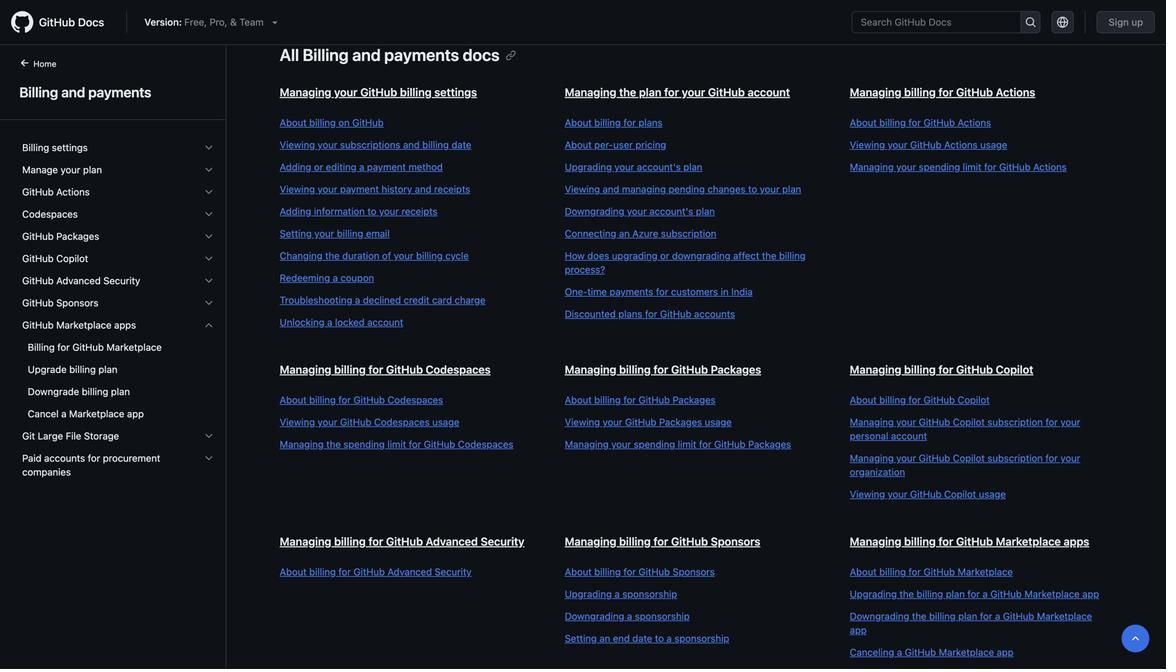 Task type: vqa. For each thing, say whether or not it's contained in the screenshot.


Task type: describe. For each thing, give the bounding box(es) containing it.
sponsors for managing billing for github sponsors
[[711, 536, 761, 549]]

managing for managing billing for github codespaces
[[280, 363, 331, 377]]

viewing for viewing your payment history and receipts
[[280, 184, 315, 195]]

about for managing billing for github actions
[[850, 117, 877, 128]]

upgrading down per-
[[565, 161, 612, 173]]

and down home link
[[61, 84, 85, 100]]

github inside upgrading the billing plan for a github marketplace app link
[[991, 589, 1022, 601]]

1 horizontal spatial settings
[[434, 86, 477, 99]]

a down coupon
[[355, 295, 360, 306]]

canceling a github marketplace app link
[[850, 646, 1107, 660]]

&
[[230, 16, 237, 28]]

managing your spending limit for github actions link
[[850, 160, 1107, 174]]

github up "about billing for github copilot" link
[[956, 363, 993, 377]]

and down upgrading your account's plan
[[603, 184, 620, 195]]

procurement
[[103, 453, 160, 464]]

about for managing billing for github codespaces
[[280, 395, 307, 406]]

about billing for github advanced security
[[280, 567, 472, 578]]

billing for upgrade billing plan
[[69, 364, 96, 376]]

per-
[[594, 139, 613, 151]]

upgrading
[[612, 250, 658, 262]]

github up about billing for plans link
[[708, 86, 745, 99]]

a right "canceling"
[[897, 647, 902, 659]]

github up about billing for github actions link
[[956, 86, 993, 99]]

managing for managing billing for github copilot
[[850, 363, 902, 377]]

to inside adding information to your receipts link
[[368, 206, 377, 217]]

your for managing your github billing settings
[[334, 86, 358, 99]]

managing billing for github packages
[[565, 363, 761, 377]]

github inside managing your github copilot subscription for your personal account
[[919, 417, 950, 428]]

0 vertical spatial or
[[314, 161, 323, 173]]

discounted
[[565, 309, 616, 320]]

a left locked
[[327, 317, 333, 328]]

app inside canceling a github marketplace app link
[[997, 647, 1014, 659]]

accounts inside paid accounts for procurement companies
[[44, 453, 85, 464]]

adding information to your receipts link
[[280, 205, 537, 219]]

plan down "viewing and managing pending changes to your plan" link at the top
[[696, 206, 715, 217]]

unlocking a locked account
[[280, 317, 403, 328]]

one-
[[565, 286, 588, 298]]

for inside github marketplace apps element
[[57, 342, 70, 353]]

managing your spending limit for github actions
[[850, 161, 1067, 173]]

a right 'cancel'
[[61, 409, 66, 420]]

date inside viewing your subscriptions and billing date link
[[452, 139, 472, 151]]

github inside about billing for github sponsors link
[[639, 567, 670, 578]]

connecting
[[565, 228, 617, 240]]

in
[[721, 286, 729, 298]]

app inside "downgrading the billing plan for a github marketplace app"
[[850, 625, 867, 637]]

spending for codespaces
[[344, 439, 385, 451]]

github inside github copilot dropdown button
[[22, 253, 54, 265]]

upgrading for managing billing for github marketplace apps
[[850, 589, 897, 601]]

your for setting your billing email
[[315, 228, 334, 240]]

billing and payments element
[[0, 56, 226, 669]]

and down about billing on github link
[[403, 139, 420, 151]]

viewing for viewing your github packages usage
[[565, 417, 600, 428]]

team
[[240, 16, 264, 28]]

usage for actions
[[981, 139, 1008, 151]]

sc 9kayk9 0 image for codespaces
[[203, 209, 215, 220]]

adding for adding information to your receipts
[[280, 206, 311, 217]]

about for managing billing for github packages
[[565, 395, 592, 406]]

sc 9kayk9 0 image for billing settings
[[203, 142, 215, 153]]

github inside about billing on github link
[[352, 117, 384, 128]]

advanced for managing billing for github advanced security
[[426, 536, 478, 549]]

apps inside dropdown button
[[114, 320, 136, 331]]

managing the spending limit for github codespaces link
[[280, 438, 537, 452]]

all billing and payments docs
[[280, 45, 500, 65]]

billing for billing and payments
[[19, 84, 58, 100]]

sign up
[[1109, 16, 1144, 28]]

accounts inside discounted plans for github accounts link
[[694, 309, 735, 320]]

spending for packages
[[634, 439, 675, 451]]

and up the managing your github billing settings
[[352, 45, 381, 65]]

changes
[[708, 184, 746, 195]]

managing your github copilot subscription for your organization link
[[850, 452, 1107, 480]]

billing for downgrade billing plan
[[82, 386, 108, 398]]

downgrading your account's plan link
[[565, 205, 822, 219]]

plan up about billing for plans
[[639, 86, 662, 99]]

billing for managing billing for github codespaces
[[334, 363, 366, 377]]

github inside github sponsors dropdown button
[[22, 298, 54, 309]]

troubleshooting a declined credit card charge link
[[280, 294, 537, 308]]

of
[[382, 250, 391, 262]]

method
[[409, 161, 443, 173]]

copilot down the managing your github copilot subscription for your organization
[[944, 489, 976, 501]]

managing for managing billing for github sponsors
[[565, 536, 617, 549]]

upgrading a sponsorship
[[565, 589, 677, 601]]

or inside 'how does upgrading or downgrading affect the billing process?'
[[660, 250, 670, 262]]

about billing for github marketplace link
[[850, 566, 1107, 580]]

adding or editing a payment method link
[[280, 160, 537, 174]]

sc 9kayk9 0 image for git large file storage
[[203, 431, 215, 442]]

github up about billing for github marketplace link
[[956, 536, 993, 549]]

triangle down image
[[269, 17, 280, 28]]

app inside upgrading the billing plan for a github marketplace app link
[[1083, 589, 1100, 601]]

about billing for github actions
[[850, 117, 991, 128]]

github inside billing for github marketplace link
[[72, 342, 104, 353]]

for inside the managing your github copilot subscription for your organization
[[1046, 453, 1058, 464]]

0 horizontal spatial account
[[367, 317, 403, 328]]

and down method
[[415, 184, 432, 195]]

upgrading your account's plan link
[[565, 160, 822, 174]]

for inside paid accounts for procurement companies
[[88, 453, 100, 464]]

2 vertical spatial sponsorship
[[675, 634, 730, 645]]

github inside "about billing for github copilot" link
[[924, 395, 955, 406]]

github inside github advanced security dropdown button
[[22, 275, 54, 287]]

sponsorship for upgrading a sponsorship
[[623, 589, 677, 601]]

viewing your github actions usage link
[[850, 138, 1107, 152]]

cancel a marketplace app link
[[17, 403, 220, 426]]

end
[[613, 634, 630, 645]]

github up about billing for github packages link
[[671, 363, 708, 377]]

information
[[314, 206, 365, 217]]

github packages
[[22, 231, 99, 242]]

billing for about billing for github actions
[[880, 117, 906, 128]]

github inside about billing for github packages link
[[639, 395, 670, 406]]

select language: current language is english image
[[1058, 17, 1069, 28]]

sponsors for about billing for github sponsors
[[673, 567, 715, 578]]

managing billing for github actions link
[[850, 86, 1036, 99]]

usage down managing your github copilot subscription for your organization link
[[979, 489, 1006, 501]]

github inside managing the spending limit for github codespaces link
[[424, 439, 455, 451]]

github sponsors button
[[17, 292, 220, 315]]

viewing and managing pending changes to your plan
[[565, 184, 801, 195]]

advanced for about billing for github advanced security
[[388, 567, 432, 578]]

payments for one-time payments for customers in india
[[610, 286, 654, 298]]

downgrading a sponsorship link
[[565, 610, 822, 624]]

one-time payments for customers in india link
[[565, 285, 822, 299]]

customers
[[671, 286, 718, 298]]

setting your billing email link
[[280, 227, 537, 241]]

downgrading
[[672, 250, 731, 262]]

sc 9kayk9 0 image for paid accounts for procurement companies
[[203, 453, 215, 464]]

date inside setting an end date to a sponsorship link
[[633, 634, 653, 645]]

subscriptions
[[340, 139, 401, 151]]

github up about billing for github codespaces link
[[386, 363, 423, 377]]

up
[[1132, 16, 1144, 28]]

a left coupon
[[333, 273, 338, 284]]

copilot inside dropdown button
[[56, 253, 88, 265]]

cancel a marketplace app
[[28, 409, 144, 420]]

settings inside dropdown button
[[52, 142, 88, 153]]

about for managing your github billing settings
[[280, 117, 307, 128]]

plan down about billing for github marketplace link
[[946, 589, 965, 601]]

managing for managing your github copilot subscription for your personal account
[[850, 417, 894, 428]]

paid accounts for procurement companies
[[22, 453, 160, 478]]

billing inside changing the duration of your billing cycle link
[[416, 250, 443, 262]]

github inside github actions dropdown button
[[22, 186, 54, 198]]

all billing and payments docs link
[[280, 45, 516, 65]]

how
[[565, 250, 585, 262]]

git
[[22, 431, 35, 442]]

viewing for viewing your github actions usage
[[850, 139, 885, 151]]

github inside the managing your github copilot subscription for your organization
[[919, 453, 950, 464]]

billing for about billing for github marketplace
[[880, 567, 906, 578]]

an for connecting
[[619, 228, 630, 240]]

search image
[[1025, 17, 1036, 28]]

subscription for managing your github copilot subscription for your organization
[[988, 453, 1043, 464]]

your for upgrading your account's plan
[[615, 161, 634, 173]]

security for managing billing for github advanced security
[[481, 536, 525, 549]]

github down "all billing and payments docs"
[[360, 86, 397, 99]]

viewing your github copilot usage link
[[850, 488, 1107, 502]]

github sponsors
[[22, 298, 98, 309]]

git large file storage
[[22, 431, 119, 442]]

managing for managing your spending limit for github packages
[[565, 439, 609, 451]]

adding or editing a payment method
[[280, 161, 443, 173]]

your for viewing your github packages usage
[[603, 417, 623, 428]]

the inside 'how does upgrading or downgrading affect the billing process?'
[[762, 250, 777, 262]]

about billing on github
[[280, 117, 384, 128]]

a down about billing for github marketplace link
[[983, 589, 988, 601]]

pending
[[669, 184, 705, 195]]

managing for managing billing for github packages
[[565, 363, 617, 377]]

viewing your github copilot usage
[[850, 489, 1006, 501]]

your for managing your github copilot subscription for your personal account
[[897, 417, 916, 428]]

limit for actions
[[963, 161, 982, 173]]

github marketplace apps element containing billing for github marketplace
[[11, 337, 226, 426]]

github copilot
[[22, 253, 88, 265]]

redeeming
[[280, 273, 330, 284]]

github inside managing your spending limit for github actions link
[[999, 161, 1031, 173]]

0 vertical spatial receipts
[[434, 184, 470, 195]]

on
[[339, 117, 350, 128]]

managing billing for github codespaces
[[280, 363, 491, 377]]

github advanced security button
[[17, 270, 220, 292]]

marketplace inside dropdown button
[[56, 320, 112, 331]]

card
[[432, 295, 452, 306]]

plan right changes
[[782, 184, 801, 195]]

github up about billing for github sponsors link
[[671, 536, 708, 549]]

plan down upgrade billing plan link
[[111, 386, 130, 398]]

github inside about billing for github advanced security link
[[354, 567, 385, 578]]

managing for managing your spending limit for github actions
[[850, 161, 894, 173]]

billing right all
[[303, 45, 349, 65]]

github inside viewing your github packages usage link
[[625, 417, 657, 428]]

adding for adding or editing a payment method
[[280, 161, 311, 173]]

downgrade
[[28, 386, 79, 398]]

the for managing the plan for your github account
[[619, 86, 636, 99]]

about for managing billing for github marketplace apps
[[850, 567, 877, 578]]

downgrade billing plan
[[28, 386, 130, 398]]

github docs link
[[11, 11, 115, 33]]

billing for billing settings
[[22, 142, 49, 153]]

github inside viewing your github codespaces usage link
[[340, 417, 372, 428]]

sc 9kayk9 0 image for github copilot
[[203, 253, 215, 265]]

billing for about billing for github codespaces
[[309, 395, 336, 406]]

cycle
[[445, 250, 469, 262]]

managing billing for github packages link
[[565, 363, 761, 377]]

viewing and managing pending changes to your plan link
[[565, 183, 822, 196]]

your for manage your plan
[[61, 164, 80, 176]]

actions inside dropdown button
[[56, 186, 90, 198]]

a right editing
[[359, 161, 364, 173]]

your for viewing your subscriptions and billing date
[[318, 139, 338, 151]]

about per-user pricing
[[565, 139, 666, 151]]

copilot inside the managing your github copilot subscription for your organization
[[953, 453, 985, 464]]

github inside about billing for github actions link
[[924, 117, 955, 128]]

billing for managing billing for github marketplace apps
[[904, 536, 936, 549]]

upgrading a sponsorship link
[[565, 588, 822, 602]]

github marketplace apps element containing github marketplace apps
[[11, 315, 226, 426]]

about billing for github packages
[[565, 395, 716, 406]]

sc 9kayk9 0 image for github advanced security
[[203, 276, 215, 287]]

a inside "downgrading the billing plan for a github marketplace app"
[[995, 611, 1001, 623]]

copilot inside managing your github copilot subscription for your personal account
[[953, 417, 985, 428]]

github actions button
[[17, 181, 220, 203]]

plans inside about billing for plans link
[[639, 117, 663, 128]]

downgrade billing plan link
[[17, 381, 220, 403]]

upgrading your account's plan
[[565, 161, 703, 173]]

pro,
[[210, 16, 227, 28]]

copilot up "about billing for github copilot" link
[[996, 363, 1034, 377]]

history
[[382, 184, 412, 195]]

limit for codespaces
[[388, 439, 406, 451]]

file
[[66, 431, 81, 442]]

github inside managing your spending limit for github packages link
[[714, 439, 746, 451]]

1 horizontal spatial account
[[748, 86, 790, 99]]

about billing for github codespaces
[[280, 395, 443, 406]]

billing and payments
[[19, 84, 151, 100]]

the for upgrading the billing plan for a github marketplace app
[[900, 589, 914, 601]]

about billing for github sponsors link
[[565, 566, 822, 580]]

viewing for viewing your subscriptions and billing date
[[280, 139, 315, 151]]

companies
[[22, 467, 71, 478]]

managing for managing your github copilot subscription for your organization
[[850, 453, 894, 464]]

0 vertical spatial payments
[[384, 45, 459, 65]]

plan down the about per-user pricing link
[[684, 161, 703, 173]]



Task type: locate. For each thing, give the bounding box(es) containing it.
billing inside github marketplace apps element
[[28, 342, 55, 353]]

a down upgrading the billing plan for a github marketplace app link at the right of page
[[995, 611, 1001, 623]]

2 sc 9kayk9 0 image from the top
[[203, 320, 215, 331]]

the down setting your billing email
[[325, 250, 340, 262]]

advanced down 'managing billing for github advanced security' link
[[388, 567, 432, 578]]

viewing down about billing for github codespaces
[[280, 417, 315, 428]]

1 horizontal spatial payments
[[384, 45, 459, 65]]

0 vertical spatial an
[[619, 228, 630, 240]]

a down the downgrading a sponsorship link
[[667, 634, 672, 645]]

for inside "downgrading the billing plan for a github marketplace app"
[[980, 611, 993, 623]]

subscription down 'managing your github copilot subscription for your personal account' link
[[988, 453, 1043, 464]]

the for changing the duration of your billing cycle
[[325, 250, 340, 262]]

payments up discounted plans for github accounts
[[610, 286, 654, 298]]

copilot
[[56, 253, 88, 265], [996, 363, 1034, 377], [958, 395, 990, 406], [953, 417, 985, 428], [953, 453, 985, 464], [944, 489, 976, 501]]

sc 9kayk9 0 image inside the github marketplace apps dropdown button
[[203, 320, 215, 331]]

to down viewing your payment history and receipts
[[368, 206, 377, 217]]

your for viewing your github actions usage
[[888, 139, 908, 151]]

upgrade billing plan
[[28, 364, 117, 376]]

sc 9kayk9 0 image
[[203, 298, 215, 309], [203, 320, 215, 331], [203, 453, 215, 464]]

billing for github marketplace link
[[17, 337, 220, 359]]

managing inside the managing your github copilot subscription for your organization
[[850, 453, 894, 464]]

sponsorship down the downgrading a sponsorship link
[[675, 634, 730, 645]]

your
[[334, 86, 358, 99], [682, 86, 705, 99], [318, 139, 338, 151], [888, 139, 908, 151], [615, 161, 634, 173], [897, 161, 916, 173], [61, 164, 80, 176], [318, 184, 338, 195], [760, 184, 780, 195], [379, 206, 399, 217], [627, 206, 647, 217], [315, 228, 334, 240], [394, 250, 414, 262], [318, 417, 338, 428], [603, 417, 623, 428], [897, 417, 916, 428], [1061, 417, 1081, 428], [612, 439, 631, 451], [897, 453, 916, 464], [1061, 453, 1081, 464], [888, 489, 908, 501]]

github inside viewing your github actions usage link
[[910, 139, 942, 151]]

1 vertical spatial payment
[[340, 184, 379, 195]]

billing up manage
[[22, 142, 49, 153]]

billing for about billing for github sponsors
[[594, 567, 621, 578]]

security
[[103, 275, 140, 287], [481, 536, 525, 549], [435, 567, 472, 578]]

4 sc 9kayk9 0 image from the top
[[203, 209, 215, 220]]

limit for packages
[[678, 439, 697, 451]]

github down github sponsors in the left of the page
[[22, 320, 54, 331]]

sc 9kayk9 0 image inside git large file storage dropdown button
[[203, 431, 215, 442]]

subscription down "about billing for github copilot" link
[[988, 417, 1043, 428]]

account inside managing your github copilot subscription for your personal account
[[891, 431, 927, 442]]

spending down viewing your github codespaces usage on the left
[[344, 439, 385, 451]]

usage for packages
[[705, 417, 732, 428]]

plan down billing for github marketplace link
[[98, 364, 117, 376]]

1 vertical spatial adding
[[280, 206, 311, 217]]

0 horizontal spatial date
[[452, 139, 472, 151]]

viewing up information at the left top of the page
[[280, 184, 315, 195]]

billing inside "about billing for github copilot" link
[[880, 395, 906, 406]]

managing billing for github copilot
[[850, 363, 1034, 377]]

your for viewing your github copilot usage
[[888, 489, 908, 501]]

managing your github copilot subscription for your personal account link
[[850, 416, 1107, 444]]

marketplace inside "downgrading the billing plan for a github marketplace app"
[[1037, 611, 1093, 623]]

1 vertical spatial payments
[[88, 84, 151, 100]]

1 vertical spatial subscription
[[988, 417, 1043, 428]]

1 horizontal spatial date
[[633, 634, 653, 645]]

manage
[[22, 164, 58, 176]]

upgrading the billing plan for a github marketplace app link
[[850, 588, 1107, 602]]

billing for billing for github marketplace
[[28, 342, 55, 353]]

subscription inside the managing your github copilot subscription for your organization
[[988, 453, 1043, 464]]

your inside 'dropdown button'
[[61, 164, 80, 176]]

Search GitHub Docs search field
[[853, 12, 1021, 33]]

github down about billing for github copilot
[[919, 417, 950, 428]]

payment
[[367, 161, 406, 173], [340, 184, 379, 195]]

1 vertical spatial accounts
[[44, 453, 85, 464]]

2 vertical spatial account
[[891, 431, 927, 442]]

0 vertical spatial subscription
[[661, 228, 717, 240]]

1 horizontal spatial limit
[[678, 439, 697, 451]]

github
[[39, 16, 75, 29], [360, 86, 397, 99], [708, 86, 745, 99], [956, 86, 993, 99], [352, 117, 384, 128], [924, 117, 955, 128], [910, 139, 942, 151], [999, 161, 1031, 173], [22, 186, 54, 198], [22, 231, 54, 242], [22, 253, 54, 265], [22, 275, 54, 287], [22, 298, 54, 309], [660, 309, 692, 320], [22, 320, 54, 331], [72, 342, 104, 353], [386, 363, 423, 377], [671, 363, 708, 377], [956, 363, 993, 377], [354, 395, 385, 406], [639, 395, 670, 406], [924, 395, 955, 406], [340, 417, 372, 428], [625, 417, 657, 428], [919, 417, 950, 428], [424, 439, 455, 451], [714, 439, 746, 451], [919, 453, 950, 464], [910, 489, 942, 501], [386, 536, 423, 549], [671, 536, 708, 549], [956, 536, 993, 549], [354, 567, 385, 578], [639, 567, 670, 578], [924, 567, 955, 578], [991, 589, 1022, 601], [1003, 611, 1035, 623], [905, 647, 936, 659]]

viewing down about billing for github packages
[[565, 417, 600, 428]]

1 vertical spatial sc 9kayk9 0 image
[[203, 320, 215, 331]]

payment up history
[[367, 161, 406, 173]]

tooltip
[[1122, 626, 1150, 653]]

downgrading the billing plan for a github marketplace app link
[[850, 610, 1107, 638]]

github up github marketplace apps
[[22, 298, 54, 309]]

adding left information at the left top of the page
[[280, 206, 311, 217]]

1 vertical spatial setting
[[565, 634, 597, 645]]

viewing down organization
[[850, 489, 885, 501]]

security for about billing for github advanced security
[[435, 567, 472, 578]]

2 vertical spatial subscription
[[988, 453, 1043, 464]]

github down about billing for github packages
[[625, 417, 657, 428]]

sc 9kayk9 0 image inside github packages dropdown button
[[203, 231, 215, 242]]

account's down 'pricing'
[[637, 161, 681, 173]]

billing settings
[[22, 142, 88, 153]]

billing inside about billing on github link
[[309, 117, 336, 128]]

github down managing billing for github sponsors link
[[639, 567, 670, 578]]

billing for about billing for github copilot
[[880, 395, 906, 406]]

0 vertical spatial sponsors
[[56, 298, 98, 309]]

github marketplace apps
[[22, 320, 136, 331]]

billing inside about billing for github sponsors link
[[594, 567, 621, 578]]

upgrade billing plan link
[[17, 359, 220, 381]]

2 horizontal spatial to
[[748, 184, 757, 195]]

downgrading down upgrading a sponsorship
[[565, 611, 625, 623]]

github down the managing billing for github copilot link
[[924, 395, 955, 406]]

0 horizontal spatial setting
[[280, 228, 312, 240]]

billing inside about billing for github actions link
[[880, 117, 906, 128]]

sc 9kayk9 0 image
[[203, 142, 215, 153], [203, 165, 215, 176], [203, 187, 215, 198], [203, 209, 215, 220], [203, 231, 215, 242], [203, 253, 215, 265], [203, 276, 215, 287], [203, 431, 215, 442]]

limit inside managing your spending limit for github actions link
[[963, 161, 982, 173]]

an for setting
[[600, 634, 610, 645]]

about billing on github link
[[280, 116, 537, 130]]

billing for about billing for github advanced security
[[309, 567, 336, 578]]

account's
[[637, 161, 681, 173], [650, 206, 693, 217]]

the for downgrading the billing plan for a github marketplace app
[[912, 611, 927, 623]]

app inside cancel a marketplace app link
[[127, 409, 144, 420]]

changing
[[280, 250, 323, 262]]

sc 9kayk9 0 image inside github actions dropdown button
[[203, 187, 215, 198]]

0 horizontal spatial payments
[[88, 84, 151, 100]]

account's for upgrading your account's plan
[[637, 161, 681, 173]]

your for managing your spending limit for github packages
[[612, 439, 631, 451]]

sponsorship up setting an end date to a sponsorship
[[635, 611, 690, 623]]

billing for managing billing for github actions
[[904, 86, 936, 99]]

docs
[[463, 45, 500, 65]]

billing inside about billing for github marketplace link
[[880, 567, 906, 578]]

1 vertical spatial account
[[367, 317, 403, 328]]

github down viewing your github codespaces usage link
[[424, 439, 455, 451]]

github up the viewing your github copilot usage
[[919, 453, 950, 464]]

subscription down downgrading your account's plan link
[[661, 228, 717, 240]]

home link
[[14, 58, 79, 72]]

git large file storage button
[[17, 426, 220, 448]]

date right end
[[633, 634, 653, 645]]

2 vertical spatial to
[[655, 634, 664, 645]]

downgrading the billing plan for a github marketplace app
[[850, 611, 1093, 637]]

viewing your github packages usage link
[[565, 416, 822, 430]]

canceling
[[850, 647, 895, 659]]

managing the spending limit for github codespaces
[[280, 439, 514, 451]]

about billing for github copilot
[[850, 395, 990, 406]]

receipts down viewing your payment history and receipts link
[[402, 206, 438, 217]]

github actions
[[22, 186, 90, 198]]

managing for managing your github billing settings
[[280, 86, 331, 99]]

github inside about billing for github marketplace link
[[924, 567, 955, 578]]

managing billing for github codespaces link
[[280, 363, 491, 377]]

0 vertical spatial settings
[[434, 86, 477, 99]]

github down github packages
[[22, 253, 54, 265]]

2 horizontal spatial spending
[[919, 161, 960, 173]]

security inside github advanced security dropdown button
[[103, 275, 140, 287]]

sc 9kayk9 0 image for github packages
[[203, 231, 215, 242]]

0 horizontal spatial spending
[[344, 439, 385, 451]]

plan inside 'dropdown button'
[[83, 164, 102, 176]]

github up github copilot at left top
[[22, 231, 54, 242]]

your for managing your spending limit for github actions
[[897, 161, 916, 173]]

limit down viewing your github codespaces usage link
[[388, 439, 406, 451]]

copilot up 'github advanced security'
[[56, 253, 88, 265]]

8 sc 9kayk9 0 image from the top
[[203, 431, 215, 442]]

github up viewing your github codespaces usage on the left
[[354, 395, 385, 406]]

5 sc 9kayk9 0 image from the top
[[203, 231, 215, 242]]

1 vertical spatial advanced
[[426, 536, 478, 549]]

india
[[731, 286, 753, 298]]

github up upgrading the billing plan for a github marketplace app
[[924, 567, 955, 578]]

sponsors inside dropdown button
[[56, 298, 98, 309]]

2 horizontal spatial limit
[[963, 161, 982, 173]]

settings down the docs
[[434, 86, 477, 99]]

0 horizontal spatial limit
[[388, 439, 406, 451]]

downgrading up "canceling"
[[850, 611, 910, 623]]

codespaces button
[[17, 203, 220, 226]]

discounted plans for github accounts link
[[565, 308, 822, 321]]

billing for about billing for github packages
[[594, 395, 621, 406]]

github down viewing your github actions usage link
[[999, 161, 1031, 173]]

or left editing
[[314, 161, 323, 173]]

copilot up 'managing your github copilot subscription for your personal account' link
[[958, 395, 990, 406]]

about billing for github sponsors
[[565, 567, 715, 578]]

github copilot button
[[17, 248, 220, 270]]

one-time payments for customers in india
[[565, 286, 753, 298]]

2 horizontal spatial security
[[481, 536, 525, 549]]

0 vertical spatial security
[[103, 275, 140, 287]]

billing inside about billing for github codespaces link
[[309, 395, 336, 406]]

2 vertical spatial security
[[435, 567, 472, 578]]

1 vertical spatial an
[[600, 634, 610, 645]]

github inside github packages dropdown button
[[22, 231, 54, 242]]

github inside about billing for github codespaces link
[[354, 395, 385, 406]]

viewing for viewing and managing pending changes to your plan
[[565, 184, 600, 195]]

2 vertical spatial advanced
[[388, 567, 432, 578]]

2 github marketplace apps element from the top
[[11, 337, 226, 426]]

limit down viewing your github packages usage link
[[678, 439, 697, 451]]

managing for managing the spending limit for github codespaces
[[280, 439, 324, 451]]

0 horizontal spatial or
[[314, 161, 323, 173]]

None search field
[[852, 11, 1041, 33]]

sponsorship for downgrading a sponsorship
[[635, 611, 690, 623]]

github inside github docs link
[[39, 16, 75, 29]]

0 vertical spatial payment
[[367, 161, 406, 173]]

1 vertical spatial receipts
[[402, 206, 438, 217]]

the inside "downgrading the billing plan for a github marketplace app"
[[912, 611, 927, 623]]

coupon
[[341, 273, 374, 284]]

account
[[748, 86, 790, 99], [367, 317, 403, 328], [891, 431, 927, 442]]

github up about billing for github advanced security link
[[386, 536, 423, 549]]

1 horizontal spatial setting
[[565, 634, 597, 645]]

downgrading inside "downgrading the billing plan for a github marketplace app"
[[850, 611, 910, 623]]

0 vertical spatial account
[[748, 86, 790, 99]]

1 vertical spatial security
[[481, 536, 525, 549]]

0 horizontal spatial settings
[[52, 142, 88, 153]]

codespaces inside dropdown button
[[22, 209, 78, 220]]

accounts up the companies
[[44, 453, 85, 464]]

spending down viewing your github packages usage in the bottom of the page
[[634, 439, 675, 451]]

downgrading for managing billing for github sponsors
[[565, 611, 625, 623]]

security inside about billing for github advanced security link
[[435, 567, 472, 578]]

managing for managing the plan for your github account
[[565, 86, 617, 99]]

0 vertical spatial sponsorship
[[623, 589, 677, 601]]

github down viewing your github packages usage link
[[714, 439, 746, 451]]

how does upgrading or downgrading affect the billing process? link
[[565, 249, 822, 277]]

setting for setting your billing email
[[280, 228, 312, 240]]

subscription for managing your github copilot subscription for your personal account
[[988, 417, 1043, 428]]

viewing
[[280, 139, 315, 151], [850, 139, 885, 151], [280, 184, 315, 195], [565, 184, 600, 195], [280, 417, 315, 428], [565, 417, 600, 428], [850, 489, 885, 501]]

your for downgrading your account's plan
[[627, 206, 647, 217]]

connecting an azure subscription link
[[565, 227, 822, 241]]

1 horizontal spatial or
[[660, 250, 670, 262]]

7 sc 9kayk9 0 image from the top
[[203, 276, 215, 287]]

downgrading
[[565, 206, 625, 217], [565, 611, 625, 623], [850, 611, 910, 623]]

organization
[[850, 467, 905, 478]]

0 vertical spatial sc 9kayk9 0 image
[[203, 298, 215, 309]]

subscription inside managing your github copilot subscription for your personal account
[[988, 417, 1043, 428]]

usage down about billing for github actions link
[[981, 139, 1008, 151]]

sc 9kayk9 0 image for github marketplace apps
[[203, 320, 215, 331]]

1 vertical spatial sponsorship
[[635, 611, 690, 623]]

managing your github billing settings
[[280, 86, 477, 99]]

your for viewing your payment history and receipts
[[318, 184, 338, 195]]

sponsorship down about billing for github sponsors
[[623, 589, 677, 601]]

scroll to top image
[[1130, 634, 1141, 645]]

2 adding from the top
[[280, 206, 311, 217]]

payments for billing and payments
[[88, 84, 151, 100]]

billing inside 'how does upgrading or downgrading affect the billing process?'
[[779, 250, 806, 262]]

1 sc 9kayk9 0 image from the top
[[203, 298, 215, 309]]

github down upgrading the billing plan for a github marketplace app link at the right of page
[[1003, 611, 1035, 623]]

packages inside dropdown button
[[56, 231, 99, 242]]

sc 9kayk9 0 image inside paid accounts for procurement companies dropdown button
[[203, 453, 215, 464]]

billing settings button
[[17, 137, 220, 159]]

2 sc 9kayk9 0 image from the top
[[203, 165, 215, 176]]

0 horizontal spatial apps
[[114, 320, 136, 331]]

billing for managing billing for github packages
[[619, 363, 651, 377]]

viewing your github packages usage
[[565, 417, 732, 428]]

upgrading up downgrading a sponsorship
[[565, 589, 612, 601]]

2 horizontal spatial account
[[891, 431, 927, 442]]

1 horizontal spatial accounts
[[694, 309, 735, 320]]

billing inside the downgrade billing plan link
[[82, 386, 108, 398]]

0 horizontal spatial an
[[600, 634, 610, 645]]

a up end
[[627, 611, 632, 623]]

1 vertical spatial apps
[[1064, 536, 1090, 549]]

managing for managing billing for github advanced security
[[280, 536, 331, 549]]

viewing for viewing your github copilot usage
[[850, 489, 885, 501]]

sponsors
[[56, 298, 98, 309], [711, 536, 761, 549], [673, 567, 715, 578]]

sponsors up about billing for github sponsors link
[[711, 536, 761, 549]]

sponsors up upgrading a sponsorship link
[[673, 567, 715, 578]]

0 vertical spatial plans
[[639, 117, 663, 128]]

1 sc 9kayk9 0 image from the top
[[203, 142, 215, 153]]

usage down about billing for github codespaces link
[[432, 417, 460, 428]]

2 vertical spatial sponsors
[[673, 567, 715, 578]]

viewing for viewing your github codespaces usage
[[280, 417, 315, 428]]

billing inside setting your billing email link
[[337, 228, 363, 240]]

1 vertical spatial or
[[660, 250, 670, 262]]

about for managing billing for github copilot
[[850, 395, 877, 406]]

to right end
[[655, 634, 664, 645]]

billing
[[400, 86, 432, 99], [904, 86, 936, 99], [309, 117, 336, 128], [594, 117, 621, 128], [880, 117, 906, 128], [422, 139, 449, 151], [337, 228, 363, 240], [416, 250, 443, 262], [779, 250, 806, 262], [334, 363, 366, 377], [619, 363, 651, 377], [904, 363, 936, 377], [69, 364, 96, 376], [82, 386, 108, 398], [309, 395, 336, 406], [594, 395, 621, 406], [880, 395, 906, 406], [334, 536, 366, 549], [619, 536, 651, 549], [904, 536, 936, 549], [309, 567, 336, 578], [594, 567, 621, 578], [880, 567, 906, 578], [917, 589, 943, 601], [929, 611, 956, 623]]

large
[[38, 431, 63, 442]]

github inside discounted plans for github accounts link
[[660, 309, 692, 320]]

setting an end date to a sponsorship link
[[565, 633, 822, 646]]

0 horizontal spatial security
[[103, 275, 140, 287]]

0 vertical spatial date
[[452, 139, 472, 151]]

1 horizontal spatial spending
[[634, 439, 675, 451]]

plan down upgrading the billing plan for a github marketplace app
[[959, 611, 978, 623]]

a
[[359, 161, 364, 173], [333, 273, 338, 284], [355, 295, 360, 306], [327, 317, 333, 328], [61, 409, 66, 420], [615, 589, 620, 601], [983, 589, 988, 601], [627, 611, 632, 623], [995, 611, 1001, 623], [667, 634, 672, 645], [897, 647, 902, 659]]

billing for managing billing for github copilot
[[904, 363, 936, 377]]

sc 9kayk9 0 image inside github advanced security dropdown button
[[203, 276, 215, 287]]

the down viewing your github codespaces usage on the left
[[326, 439, 341, 451]]

for
[[664, 86, 679, 99], [939, 86, 954, 99], [624, 117, 636, 128], [909, 117, 921, 128], [984, 161, 997, 173], [656, 286, 669, 298], [645, 309, 658, 320], [57, 342, 70, 353], [369, 363, 383, 377], [654, 363, 669, 377], [939, 363, 954, 377], [339, 395, 351, 406], [624, 395, 636, 406], [909, 395, 921, 406], [1046, 417, 1058, 428], [409, 439, 421, 451], [699, 439, 712, 451], [88, 453, 100, 464], [1046, 453, 1058, 464], [369, 536, 383, 549], [654, 536, 669, 549], [939, 536, 954, 549], [339, 567, 351, 578], [624, 567, 636, 578], [909, 567, 921, 578], [968, 589, 980, 601], [980, 611, 993, 623]]

2 vertical spatial sc 9kayk9 0 image
[[203, 453, 215, 464]]

github marketplace apps element
[[11, 315, 226, 426], [11, 337, 226, 426]]

billing inside upgrade billing plan link
[[69, 364, 96, 376]]

to inside "viewing and managing pending changes to your plan" link
[[748, 184, 757, 195]]

0 vertical spatial setting
[[280, 228, 312, 240]]

downgrading your account's plan
[[565, 206, 715, 217]]

does
[[588, 250, 609, 262]]

upgrading for managing billing for github sponsors
[[565, 589, 612, 601]]

about for managing billing for github sponsors
[[565, 567, 592, 578]]

github down the managing your github copilot subscription for your organization
[[910, 489, 942, 501]]

managing billing for github sponsors link
[[565, 536, 761, 549]]

managing for managing billing for github marketplace apps
[[850, 536, 902, 549]]

billing inside "downgrading the billing plan for a github marketplace app"
[[929, 611, 956, 623]]

billing for about billing for plans
[[594, 117, 621, 128]]

1 horizontal spatial an
[[619, 228, 630, 240]]

managing your github billing settings link
[[280, 86, 477, 99]]

0 horizontal spatial accounts
[[44, 453, 85, 464]]

sc 9kayk9 0 image inside github sponsors dropdown button
[[203, 298, 215, 309]]

the for managing the spending limit for github codespaces
[[326, 439, 341, 451]]

adding inside adding or editing a payment method link
[[280, 161, 311, 173]]

the up about billing for plans
[[619, 86, 636, 99]]

billing for managing billing for github sponsors
[[619, 536, 651, 549]]

charge
[[455, 295, 486, 306]]

about billing for plans
[[565, 117, 663, 128]]

plan inside "downgrading the billing plan for a github marketplace app"
[[959, 611, 978, 623]]

account's for downgrading your account's plan
[[650, 206, 693, 217]]

0 vertical spatial to
[[748, 184, 757, 195]]

billing inside viewing your subscriptions and billing date link
[[422, 139, 449, 151]]

1 horizontal spatial to
[[655, 634, 664, 645]]

email
[[366, 228, 390, 240]]

limit inside managing the spending limit for github codespaces link
[[388, 439, 406, 451]]

payment up the adding information to your receipts on the left of page
[[340, 184, 379, 195]]

billing inside about billing for github packages link
[[594, 395, 621, 406]]

codespaces
[[22, 209, 78, 220], [426, 363, 491, 377], [388, 395, 443, 406], [374, 417, 430, 428], [458, 439, 514, 451]]

for inside managing your github copilot subscription for your personal account
[[1046, 417, 1058, 428]]

plan down the billing settings dropdown button
[[83, 164, 102, 176]]

a up downgrading a sponsorship
[[615, 589, 620, 601]]

1 adding from the top
[[280, 161, 311, 173]]

3 sc 9kayk9 0 image from the top
[[203, 453, 215, 464]]

adding inside adding information to your receipts link
[[280, 206, 311, 217]]

1 vertical spatial sponsors
[[711, 536, 761, 549]]

3 sc 9kayk9 0 image from the top
[[203, 187, 215, 198]]

sc 9kayk9 0 image inside codespaces dropdown button
[[203, 209, 215, 220]]

adding left editing
[[280, 161, 311, 173]]

copilot down managing your github copilot subscription for your personal account
[[953, 453, 985, 464]]

2 vertical spatial payments
[[610, 286, 654, 298]]

downgrading up connecting at the top of page
[[565, 206, 625, 217]]

github down about billing for github marketplace link
[[991, 589, 1022, 601]]

viewing your subscriptions and billing date
[[280, 139, 472, 151]]

paid
[[22, 453, 42, 464]]

github inside dropdown button
[[22, 320, 54, 331]]

sc 9kayk9 0 image inside the manage your plan 'dropdown button'
[[203, 165, 215, 176]]

github up subscriptions
[[352, 117, 384, 128]]

github down manage
[[22, 186, 54, 198]]

date down about billing on github link
[[452, 139, 472, 151]]

1 vertical spatial account's
[[650, 206, 693, 217]]

billing for about billing on github
[[309, 117, 336, 128]]

adding
[[280, 161, 311, 173], [280, 206, 311, 217]]

viewing down about billing on github
[[280, 139, 315, 151]]

usage for codespaces
[[432, 417, 460, 428]]

advanced up github sponsors in the left of the page
[[56, 275, 101, 287]]

managing billing for github actions
[[850, 86, 1036, 99]]

1 horizontal spatial security
[[435, 567, 472, 578]]

billing up upgrade
[[28, 342, 55, 353]]

github down github marketplace apps
[[72, 342, 104, 353]]

github up viewing your github actions usage at the top
[[924, 117, 955, 128]]

plans inside discounted plans for github accounts link
[[619, 309, 643, 320]]

setting for setting an end date to a sponsorship
[[565, 634, 597, 645]]

copilot down "about billing for github copilot" link
[[953, 417, 985, 428]]

to right changes
[[748, 184, 757, 195]]

6 sc 9kayk9 0 image from the top
[[203, 253, 215, 265]]

github down about billing for github actions
[[910, 139, 942, 151]]

unlocking
[[280, 317, 325, 328]]

github inside "downgrading the billing plan for a github marketplace app"
[[1003, 611, 1035, 623]]

managing billing for github advanced security link
[[280, 536, 525, 549]]

canceling a github marketplace app
[[850, 647, 1014, 659]]

0 vertical spatial accounts
[[694, 309, 735, 320]]

sc 9kayk9 0 image for manage your plan
[[203, 165, 215, 176]]

2 horizontal spatial payments
[[610, 286, 654, 298]]

sc 9kayk9 0 image for github sponsors
[[203, 298, 215, 309]]

1 github marketplace apps element from the top
[[11, 315, 226, 426]]

1 vertical spatial plans
[[619, 309, 643, 320]]

user
[[613, 139, 633, 151]]

payments
[[384, 45, 459, 65], [88, 84, 151, 100], [610, 286, 654, 298]]

to inside setting an end date to a sponsorship link
[[655, 634, 664, 645]]

0 horizontal spatial to
[[368, 206, 377, 217]]

advanced inside dropdown button
[[56, 275, 101, 287]]

downgrading for managing billing for github marketplace apps
[[850, 611, 910, 623]]

0 vertical spatial account's
[[637, 161, 681, 173]]

github inside canceling a github marketplace app link
[[905, 647, 936, 659]]

managing for managing billing for github actions
[[850, 86, 902, 99]]

discounted plans for github accounts
[[565, 309, 735, 320]]

1 vertical spatial settings
[[52, 142, 88, 153]]

spending for actions
[[919, 161, 960, 173]]

1 vertical spatial date
[[633, 634, 653, 645]]

billing for managing billing for github advanced security
[[334, 536, 366, 549]]

billing inside dropdown button
[[22, 142, 49, 153]]

setting up the changing
[[280, 228, 312, 240]]

managing inside managing your github copilot subscription for your personal account
[[850, 417, 894, 428]]

billing inside about billing for github advanced security link
[[309, 567, 336, 578]]

1 vertical spatial to
[[368, 206, 377, 217]]

manage your plan button
[[17, 159, 220, 181]]

plans down one-time payments for customers in india
[[619, 309, 643, 320]]

managing billing for github copilot link
[[850, 363, 1034, 377]]

free,
[[184, 16, 207, 28]]

sc 9kayk9 0 image for github actions
[[203, 187, 215, 198]]

github inside viewing your github copilot usage link
[[910, 489, 942, 501]]

affect
[[733, 250, 760, 262]]

1 horizontal spatial apps
[[1064, 536, 1090, 549]]

credit
[[404, 295, 430, 306]]

your for managing your github copilot subscription for your organization
[[897, 453, 916, 464]]

0 vertical spatial advanced
[[56, 275, 101, 287]]

0 vertical spatial adding
[[280, 161, 311, 173]]

0 vertical spatial apps
[[114, 320, 136, 331]]

an left end
[[600, 634, 610, 645]]

storage
[[84, 431, 119, 442]]

billing inside about billing for plans link
[[594, 117, 621, 128]]



